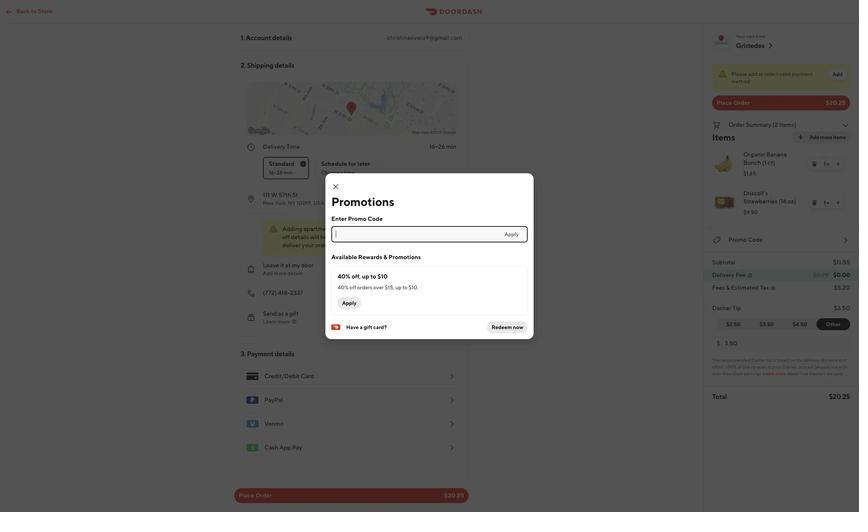 Task type: locate. For each thing, give the bounding box(es) containing it.
add right the payment
[[833, 71, 843, 77]]

promotions down enter promo code text box
[[389, 254, 421, 261]]

1 × for driscoll's strawberries (16 oz)
[[824, 200, 829, 206]]

more down "it"
[[274, 270, 286, 276]]

add
[[749, 71, 758, 77]]

up right off,
[[362, 273, 369, 280]]

(772) 418-2337
[[263, 289, 303, 297]]

promotions
[[331, 194, 394, 209], [389, 254, 421, 261]]

and up with
[[839, 358, 847, 363]]

2 vertical spatial a
[[360, 324, 363, 330]]

your left order.
[[302, 242, 314, 249]]

$2.50
[[727, 321, 741, 327]]

please
[[732, 71, 748, 77]]

credit/debit card
[[265, 373, 314, 380]]

redeem now
[[492, 324, 523, 330]]

0 vertical spatial 1
[[824, 161, 826, 167]]

remove item from cart image down add more items "link"
[[812, 161, 818, 167]]

add for add more items
[[810, 134, 820, 140]]

a right as
[[285, 310, 288, 317]]

items)
[[780, 121, 797, 128]]

1 horizontal spatial promo
[[729, 236, 747, 243]]

a for choose
[[341, 170, 343, 176]]

1 horizontal spatial $3.50
[[834, 305, 850, 312]]

0 vertical spatial up
[[362, 273, 369, 280]]

the right of
[[743, 364, 750, 370]]

1 horizontal spatial your
[[773, 364, 782, 370]]

gristedes link
[[736, 41, 775, 50]]

2 vertical spatial and
[[799, 364, 807, 370]]

× for organic banana bunch (1 ct)
[[827, 161, 829, 167]]

Other tip amount text field
[[725, 340, 846, 348]]

tip up earnings.
[[751, 364, 756, 370]]

0 vertical spatial place order
[[717, 99, 750, 106]]

1
[[824, 161, 826, 167], [824, 200, 826, 206]]

orders
[[357, 284, 372, 290]]

delivery
[[804, 358, 820, 363]]

0 horizontal spatial add
[[263, 270, 273, 276]]

$2.50 button
[[717, 318, 751, 330]]

to inside "link"
[[31, 8, 37, 15]]

doordash
[[723, 371, 743, 377]]

tax
[[760, 284, 769, 291]]

apply for right apply button
[[505, 231, 519, 237]]

40% left off,
[[338, 273, 351, 280]]

1 vertical spatial add
[[810, 134, 820, 140]]

add inside leave it at my door add more details
[[263, 270, 273, 276]]

1 vertical spatial $3.50
[[760, 321, 774, 327]]

app
[[279, 444, 291, 451]]

apply for bottommost apply button
[[342, 300, 357, 306]]

leave
[[263, 262, 279, 269]]

add button
[[828, 68, 848, 80]]

1 horizontal spatial apply
[[505, 231, 519, 237]]

1 horizontal spatial min
[[446, 143, 456, 150]]

1 horizontal spatial learn
[[763, 371, 775, 377]]

add
[[833, 71, 843, 77], [810, 134, 820, 140], [263, 270, 273, 276]]

remove item from cart image right 'oz)'
[[812, 200, 818, 206]]

0 vertical spatial apply button
[[500, 228, 523, 240]]

1 horizontal spatial dasher
[[752, 358, 766, 363]]

0 horizontal spatial apply
[[342, 300, 357, 306]]

0 vertical spatial add one to cart image
[[836, 161, 842, 167]]

delivery for delivery time
[[263, 143, 285, 150]]

16–26
[[429, 143, 445, 150], [269, 170, 283, 176]]

1 × right 'oz)'
[[824, 200, 829, 206]]

to
[[31, 8, 37, 15], [371, 273, 376, 280], [403, 284, 408, 290], [768, 364, 772, 370]]

on
[[790, 358, 796, 363]]

1 horizontal spatial place order
[[717, 99, 750, 106]]

1 vertical spatial code
[[748, 236, 763, 243]]

0 vertical spatial your
[[302, 242, 314, 249]]

$3.50 up other button
[[834, 305, 850, 312]]

credit/debit
[[265, 373, 300, 380]]

× right 'oz)'
[[827, 200, 829, 206]]

1 × down add more items
[[824, 161, 829, 167]]

× for driscoll's strawberries (16 oz)
[[827, 200, 829, 206]]

0 horizontal spatial tip
[[751, 364, 756, 370]]

details down my
[[288, 270, 303, 276]]

apply button
[[500, 228, 523, 240], [338, 297, 361, 309]]

details down adding
[[291, 234, 309, 241]]

tip amount option group
[[717, 318, 850, 330]]

2 40% from the top
[[338, 284, 349, 290]]

0 vertical spatial delivery
[[263, 143, 285, 150]]

1 horizontal spatial place
[[717, 99, 732, 106]]

1 horizontal spatial gift
[[364, 324, 372, 330]]

more inside "link"
[[821, 134, 833, 140]]

1 vertical spatial a
[[285, 310, 288, 317]]

delivery up standard
[[263, 143, 285, 150]]

1 right 'oz)'
[[824, 200, 826, 206]]

off up "deliver"
[[282, 234, 290, 241]]

items
[[833, 134, 846, 140]]

2 remove item from cart image from the top
[[812, 200, 818, 206]]

york,
[[275, 200, 287, 206]]

add new payment method image for card
[[448, 372, 456, 381]]

more for learn more about how dashers are paid.
[[776, 371, 786, 377]]

st
[[292, 192, 298, 199]]

total
[[712, 393, 727, 401]]

add inside add more items "link"
[[810, 134, 820, 140]]

1 vertical spatial dashers
[[810, 371, 826, 377]]

add inside add button
[[833, 71, 843, 77]]

1 add one to cart image from the top
[[836, 161, 842, 167]]

1 horizontal spatial code
[[748, 236, 763, 243]]

fees
[[712, 284, 725, 291]]

0 vertical spatial a
[[341, 170, 343, 176]]

a right 'have'
[[360, 324, 363, 330]]

delivery down subtotal
[[712, 272, 735, 279]]

1 horizontal spatial and
[[799, 364, 807, 370]]

1 horizontal spatial tip
[[767, 358, 772, 363]]

Other button
[[817, 318, 850, 330]]

min
[[446, 143, 456, 150], [284, 170, 293, 176]]

0 vertical spatial dashers
[[334, 234, 355, 241]]

organic banana bunch (1 ct)
[[744, 151, 787, 166]]

details for 2. shipping details
[[275, 61, 294, 69]]

1. account details
[[241, 34, 292, 42]]

2 1 from the top
[[824, 200, 826, 206]]

details right 1. account on the top
[[272, 34, 292, 42]]

more
[[821, 134, 833, 140], [274, 270, 286, 276], [278, 319, 290, 325], [776, 371, 786, 377]]

learn
[[263, 319, 277, 325], [763, 371, 775, 377]]

order summary (2 items) button
[[712, 119, 850, 131]]

up
[[362, 273, 369, 280], [396, 284, 402, 290]]

1 horizontal spatial the
[[796, 358, 803, 363]]

2. shipping
[[241, 61, 274, 69]]

status containing please add or select valid payment method
[[712, 64, 850, 91]]

dasher inside the recommended dasher tip is based on the delivery distance and effort. 100% of the tip goes to your dasher, and will be paid out with their doordash earnings.
[[752, 358, 766, 363]]

the right on
[[796, 358, 803, 363]]

0 vertical spatial promotions
[[331, 194, 394, 209]]

off inside adding apartment number and drop off details will help dashers efficiently deliver your order.
[[282, 234, 290, 241]]

to right "back"
[[31, 8, 37, 15]]

1 vertical spatial your
[[773, 364, 782, 370]]

2 add one to cart image from the top
[[836, 200, 842, 206]]

None radio
[[315, 157, 385, 179]]

1 horizontal spatial dashers
[[810, 371, 826, 377]]

code down $9.90
[[748, 236, 763, 243]]

a inside radio
[[341, 170, 343, 176]]

0 horizontal spatial 16–26 min
[[269, 170, 293, 176]]

1 down add more items
[[824, 161, 826, 167]]

1 vertical spatial apply
[[342, 300, 357, 306]]

$3.50 up other tip amount text field
[[760, 321, 774, 327]]

paid.
[[834, 371, 844, 377]]

promotions up enter promo code
[[331, 194, 394, 209]]

menu containing credit/debit card
[[241, 365, 462, 460]]

1 vertical spatial promo
[[729, 236, 747, 243]]

payment
[[792, 71, 813, 77]]

1 horizontal spatial &
[[726, 284, 730, 291]]

1 vertical spatial 1
[[824, 200, 826, 206]]

code up drop
[[368, 215, 383, 222]]

number
[[333, 225, 354, 233]]

2 vertical spatial $20.25
[[444, 492, 464, 499]]

1 vertical spatial 1 ×
[[824, 200, 829, 206]]

dasher left "tip"
[[712, 305, 732, 312]]

× down add more items
[[827, 161, 829, 167]]

schedule
[[321, 160, 347, 167]]

0 vertical spatial add
[[833, 71, 843, 77]]

dashers down be
[[810, 371, 826, 377]]

0 horizontal spatial off
[[282, 234, 290, 241]]

add one to cart image
[[836, 161, 842, 167], [836, 200, 842, 206]]

1 vertical spatial add one to cart image
[[836, 200, 842, 206]]

will down delivery
[[807, 364, 814, 370]]

and down enter promo code
[[355, 225, 366, 233]]

Enter Promo Code text field
[[336, 230, 496, 238]]

gift left card?
[[364, 324, 372, 330]]

0 horizontal spatial dashers
[[334, 234, 355, 241]]

$9.90
[[744, 209, 758, 215]]

1 vertical spatial place order
[[239, 492, 272, 499]]

will down apartment on the left
[[310, 234, 319, 241]]

help
[[321, 234, 333, 241]]

up right $15,
[[396, 284, 402, 290]]

2 vertical spatial add new payment method image
[[448, 443, 456, 452]]

your cart from
[[736, 33, 766, 39]]

send as a gift
[[263, 310, 299, 317]]

1 vertical spatial add new payment method image
[[448, 420, 456, 429]]

at
[[285, 262, 291, 269]]

gift right as
[[289, 310, 299, 317]]

0 horizontal spatial $3.50
[[760, 321, 774, 327]]

more inside button
[[278, 319, 290, 325]]

1 40% from the top
[[338, 273, 351, 280]]

add new payment method image for app
[[448, 443, 456, 452]]

0 vertical spatial the
[[796, 358, 803, 363]]

1 vertical spatial the
[[743, 364, 750, 370]]

add new payment method image
[[448, 372, 456, 381], [448, 420, 456, 429], [448, 443, 456, 452]]

2 × from the top
[[827, 200, 829, 206]]

order
[[734, 99, 750, 106], [729, 121, 745, 128], [255, 492, 272, 499]]

1 remove item from cart image from the top
[[812, 161, 818, 167]]

1. account
[[241, 34, 271, 42]]

edit address button
[[392, 223, 431, 235]]

fees & estimated
[[712, 284, 759, 291]]

promo up subtotal
[[729, 236, 747, 243]]

choose a time
[[321, 170, 355, 176]]

promo up number
[[348, 215, 367, 222]]

their
[[712, 371, 722, 377]]

dasher up goes at the right bottom of the page
[[752, 358, 766, 363]]

choose
[[321, 170, 340, 176]]

your up learn more link
[[773, 364, 782, 370]]

a
[[341, 170, 343, 176], [285, 310, 288, 317], [360, 324, 363, 330]]

1 1 from the top
[[824, 161, 826, 167]]

gristedes
[[736, 42, 765, 49]]

1 vertical spatial ×
[[827, 200, 829, 206]]

banana
[[767, 151, 787, 158]]

code
[[368, 215, 383, 222], [748, 236, 763, 243]]

& right fees
[[726, 284, 730, 291]]

have a gift card?
[[346, 324, 387, 330]]

more down as
[[278, 319, 290, 325]]

1 vertical spatial 16–26
[[269, 170, 283, 176]]

None radio
[[263, 157, 309, 179]]

2337
[[290, 289, 303, 297]]

menu
[[241, 365, 462, 460]]

remove item from cart image for driscoll's strawberries (16 oz)
[[812, 200, 818, 206]]

none radio containing schedule for later
[[315, 157, 385, 179]]

2 vertical spatial order
[[255, 492, 272, 499]]

order inside button
[[729, 121, 745, 128]]

1 vertical spatial remove item from cart image
[[812, 200, 818, 206]]

0 vertical spatial off
[[282, 234, 290, 241]]

to right goes at the right bottom of the page
[[768, 364, 772, 370]]

details for 1. account details
[[272, 34, 292, 42]]

1 vertical spatial promotions
[[389, 254, 421, 261]]

1 vertical spatial delivery
[[712, 272, 735, 279]]

tip left is
[[767, 358, 772, 363]]

40% left orders
[[338, 284, 349, 290]]

off,
[[352, 273, 361, 280]]

standard
[[269, 160, 294, 167]]

$20.25
[[826, 99, 846, 106], [829, 393, 850, 401], [444, 492, 464, 499]]

dashers down number
[[334, 234, 355, 241]]

none radio containing standard
[[263, 157, 309, 179]]

1 1 × from the top
[[824, 161, 829, 167]]

0 horizontal spatial and
[[355, 225, 366, 233]]

1 horizontal spatial up
[[396, 284, 402, 290]]

list
[[707, 145, 850, 222]]

add one to cart image for driscoll's strawberries (16 oz)
[[836, 200, 842, 206]]

1 add new payment method image from the top
[[448, 372, 456, 381]]

details right 2. shipping
[[275, 61, 294, 69]]

option group containing standard
[[263, 151, 456, 179]]

valid
[[780, 71, 791, 77]]

1 vertical spatial off
[[350, 284, 356, 290]]

1 vertical spatial 16–26 min
[[269, 170, 293, 176]]

details up credit/debit
[[275, 350, 294, 358]]

edit address
[[397, 226, 427, 232]]

learn for learn more about how dashers are paid.
[[763, 371, 775, 377]]

1 vertical spatial and
[[839, 358, 847, 363]]

1 horizontal spatial will
[[807, 364, 814, 370]]

close promotions image
[[331, 182, 340, 191]]

more left items
[[821, 134, 833, 140]]

& right 'rewards'
[[384, 254, 388, 261]]

0 vertical spatial add new payment method image
[[448, 372, 456, 381]]

1 horizontal spatial a
[[341, 170, 343, 176]]

and up learn more about how dashers are paid.
[[799, 364, 807, 370]]

status
[[712, 64, 850, 91]]

leave it at my door add more details
[[263, 262, 314, 276]]

2 horizontal spatial and
[[839, 358, 847, 363]]

add more items link
[[792, 131, 850, 143]]

more down dasher,
[[776, 371, 786, 377]]

0 vertical spatial promo
[[348, 215, 367, 222]]

add down leave
[[263, 270, 273, 276]]

0 vertical spatial 40%
[[338, 273, 351, 280]]

40%
[[338, 273, 351, 280], [338, 284, 349, 290]]

learn down send
[[263, 319, 277, 325]]

1 horizontal spatial 16–26
[[429, 143, 445, 150]]

driscoll's strawberries (16 oz) image
[[714, 192, 736, 214]]

100%
[[726, 364, 737, 370]]

0 vertical spatial and
[[355, 225, 366, 233]]

off down off,
[[350, 284, 356, 290]]

1 vertical spatial will
[[807, 364, 814, 370]]

add left items
[[810, 134, 820, 140]]

add for add
[[833, 71, 843, 77]]

0 horizontal spatial up
[[362, 273, 369, 280]]

1 horizontal spatial delivery
[[712, 272, 735, 279]]

will inside the recommended dasher tip is based on the delivery distance and effort. 100% of the tip goes to your dasher, and will be paid out with their doordash earnings.
[[807, 364, 814, 370]]

learn down goes at the right bottom of the page
[[763, 371, 775, 377]]

summary
[[746, 121, 772, 128]]

to left $10.
[[403, 284, 408, 290]]

remove item from cart image for organic banana bunch (1 ct)
[[812, 161, 818, 167]]

organic
[[744, 151, 766, 158]]

time
[[344, 170, 355, 176]]

1 × from the top
[[827, 161, 829, 167]]

the
[[796, 358, 803, 363], [743, 364, 750, 370]]

(1
[[763, 159, 767, 166]]

2 1 × from the top
[[824, 200, 829, 206]]

a left time
[[341, 170, 343, 176]]

1 vertical spatial min
[[284, 170, 293, 176]]

0 horizontal spatial code
[[368, 215, 383, 222]]

option group
[[263, 151, 456, 179]]

0 vertical spatial 16–26 min
[[429, 143, 456, 150]]

list containing organic banana bunch (1 ct)
[[707, 145, 850, 222]]

16–26 min
[[429, 143, 456, 150], [269, 170, 293, 176]]

place order
[[717, 99, 750, 106], [239, 492, 272, 499]]

1 vertical spatial tip
[[751, 364, 756, 370]]

2 horizontal spatial add
[[833, 71, 843, 77]]

0 vertical spatial dasher
[[712, 305, 732, 312]]

goes
[[757, 364, 767, 370]]

learn inside button
[[263, 319, 277, 325]]

1 vertical spatial apply button
[[338, 297, 361, 309]]

3 add new payment method image from the top
[[448, 443, 456, 452]]

enter
[[331, 215, 347, 222]]

0 horizontal spatial place
[[239, 492, 254, 499]]

1 vertical spatial gift
[[364, 324, 372, 330]]

remove item from cart image
[[812, 161, 818, 167], [812, 200, 818, 206]]

0 horizontal spatial apply button
[[338, 297, 361, 309]]

about
[[787, 371, 799, 377]]

earnings.
[[744, 371, 762, 377]]

0 horizontal spatial gift
[[289, 310, 299, 317]]

strawberries
[[744, 198, 778, 205]]

0 vertical spatial 1 ×
[[824, 161, 829, 167]]



Task type: describe. For each thing, give the bounding box(es) containing it.
1 for organic banana bunch (1 ct)
[[824, 161, 826, 167]]

1 vertical spatial &
[[726, 284, 730, 291]]

1 horizontal spatial apply button
[[500, 228, 523, 240]]

418-
[[278, 289, 290, 297]]

delivery time
[[263, 143, 300, 150]]

0 vertical spatial $3.50
[[834, 305, 850, 312]]

learn more about how dashers are paid.
[[763, 371, 844, 377]]

bunch
[[744, 159, 761, 166]]

1 vertical spatial place
[[239, 492, 254, 499]]

learn more button
[[263, 318, 297, 326]]

111 w 57th st new york,  ny 10019,  usa
[[263, 192, 324, 206]]

40% off orders over $15, up to $10.
[[338, 284, 419, 290]]

address
[[408, 226, 427, 232]]

to left $10
[[371, 273, 376, 280]]

your inside adding apartment number and drop off details will help dashers efficiently deliver your order.
[[302, 242, 314, 249]]

$10.
[[409, 284, 419, 290]]

deliver
[[282, 242, 301, 249]]

enter promo code
[[331, 215, 383, 222]]

1 horizontal spatial 16–26 min
[[429, 143, 456, 150]]

redeem
[[492, 324, 512, 330]]

learn for learn more
[[263, 319, 277, 325]]

40% off, up to $10
[[338, 273, 388, 280]]

as
[[278, 310, 284, 317]]

0 vertical spatial code
[[368, 215, 383, 222]]

57th
[[279, 192, 291, 199]]

1 × for organic banana bunch (1 ct)
[[824, 161, 829, 167]]

0 horizontal spatial 16–26
[[269, 170, 283, 176]]

2 add new payment method image from the top
[[448, 420, 456, 429]]

venmo
[[265, 420, 284, 427]]

111
[[263, 192, 270, 199]]

more for add more items
[[821, 134, 833, 140]]

have
[[346, 324, 359, 330]]

oz)
[[788, 198, 796, 205]]

back to store
[[16, 8, 52, 15]]

usa
[[314, 200, 324, 206]]

over
[[373, 284, 384, 290]]

the
[[712, 358, 720, 363]]

$3.50 button
[[750, 318, 784, 330]]

add one to cart image for organic banana bunch (1 ct)
[[836, 161, 842, 167]]

efficiently
[[357, 234, 384, 241]]

pay
[[292, 444, 302, 451]]

$
[[717, 340, 720, 347]]

dashers inside adding apartment number and drop off details will help dashers efficiently deliver your order.
[[334, 234, 355, 241]]

0 horizontal spatial &
[[384, 254, 388, 261]]

how
[[800, 371, 809, 377]]

more inside leave it at my door add more details
[[274, 270, 286, 276]]

are
[[827, 371, 833, 377]]

available
[[331, 254, 357, 261]]

0 vertical spatial tip
[[767, 358, 772, 363]]

effort.
[[712, 364, 725, 370]]

$3.50 inside button
[[760, 321, 774, 327]]

edit
[[397, 226, 407, 232]]

$11.55
[[834, 259, 850, 266]]

cash
[[265, 444, 278, 451]]

details for 3. payment details
[[275, 350, 294, 358]]

$0.00
[[834, 272, 850, 279]]

organic banana bunch (1 ct) image
[[714, 153, 736, 175]]

0 horizontal spatial min
[[284, 170, 293, 176]]

0 vertical spatial $20.25
[[826, 99, 846, 106]]

0 vertical spatial place
[[717, 99, 732, 106]]

40% for 40% off, up to $10
[[338, 273, 351, 280]]

0 horizontal spatial place order
[[239, 492, 272, 499]]

1 for driscoll's strawberries (16 oz)
[[824, 200, 826, 206]]

estimated
[[731, 284, 759, 291]]

or
[[759, 71, 764, 77]]

add new payment method image
[[448, 396, 456, 405]]

1 vertical spatial up
[[396, 284, 402, 290]]

ct)
[[768, 159, 775, 166]]

drop
[[367, 225, 380, 233]]

card
[[301, 373, 314, 380]]

cash app pay
[[265, 444, 302, 451]]

send
[[263, 310, 277, 317]]

0 horizontal spatial a
[[285, 310, 288, 317]]

promo code
[[729, 236, 763, 243]]

add more items
[[810, 134, 846, 140]]

(16
[[779, 198, 787, 205]]

promo inside 'button'
[[729, 236, 747, 243]]

for
[[348, 160, 356, 167]]

details inside adding apartment number and drop off details will help dashers efficiently deliver your order.
[[291, 234, 309, 241]]

driscoll's strawberries (16 oz)
[[744, 190, 796, 205]]

adding apartment number and drop off details will help dashers efficiently deliver your order. status
[[263, 219, 434, 256]]

0 horizontal spatial the
[[743, 364, 750, 370]]

it
[[280, 262, 284, 269]]

(2
[[773, 121, 778, 128]]

details inside leave it at my door add more details
[[288, 270, 303, 276]]

store
[[38, 8, 52, 15]]

distance
[[821, 358, 838, 363]]

now
[[513, 324, 523, 330]]

be
[[815, 364, 820, 370]]

paypal
[[265, 397, 283, 404]]

w
[[271, 192, 278, 199]]

order.
[[315, 242, 331, 249]]

method
[[732, 79, 750, 84]]

code inside 'button'
[[748, 236, 763, 243]]

door
[[301, 262, 314, 269]]

40% for 40% off orders over $15, up to $10.
[[338, 284, 349, 290]]

will inside adding apartment number and drop off details will help dashers efficiently deliver your order.
[[310, 234, 319, 241]]

show menu image
[[247, 371, 259, 382]]

none radio inside option group
[[263, 157, 309, 179]]

delivery for delivery
[[712, 272, 735, 279]]

apartment
[[304, 225, 332, 233]]

available rewards & promotions
[[331, 254, 421, 261]]

the recommended dasher tip is based on the delivery distance and effort. 100% of the tip goes to your dasher, and will be paid out with their doordash earnings.
[[712, 358, 848, 377]]

2. shipping details
[[241, 61, 294, 69]]

subtotal
[[712, 259, 736, 266]]

learn more link
[[763, 371, 786, 377]]

time
[[287, 143, 300, 150]]

promo code button
[[712, 234, 850, 246]]

0 vertical spatial min
[[446, 143, 456, 150]]

tip
[[733, 305, 741, 312]]

$4.50 button
[[784, 318, 822, 330]]

of
[[738, 364, 742, 370]]

schedule for later
[[321, 160, 370, 167]]

to inside the recommended dasher tip is based on the delivery distance and effort. 100% of the tip goes to your dasher, and will be paid out with their doordash earnings.
[[768, 364, 772, 370]]

$1.65
[[744, 171, 756, 177]]

with
[[839, 364, 848, 370]]

$4.50
[[793, 321, 808, 327]]

your
[[736, 33, 746, 39]]

0 vertical spatial order
[[734, 99, 750, 106]]

rewards
[[358, 254, 382, 261]]

other
[[826, 321, 841, 327]]

$10
[[378, 273, 388, 280]]

more for learn more
[[278, 319, 290, 325]]

out
[[831, 364, 838, 370]]

1 horizontal spatial off
[[350, 284, 356, 290]]

a for have
[[360, 324, 363, 330]]

learn more
[[263, 319, 290, 325]]

your inside the recommended dasher tip is based on the delivery distance and effort. 100% of the tip goes to your dasher, and will be paid out with their doordash earnings.
[[773, 364, 782, 370]]

1 vertical spatial $20.25
[[829, 393, 850, 401]]

and inside adding apartment number and drop off details will help dashers efficiently deliver your order.
[[355, 225, 366, 233]]



Task type: vqa. For each thing, say whether or not it's contained in the screenshot.
2
no



